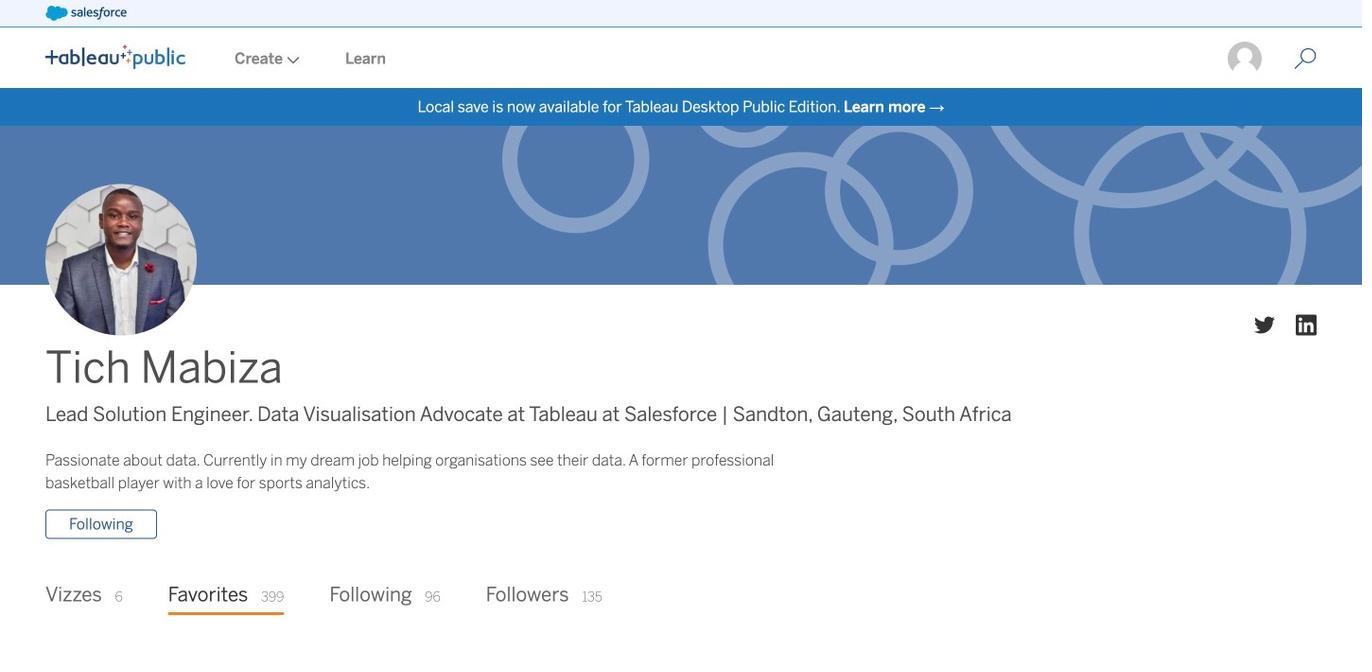 Task type: describe. For each thing, give the bounding box(es) containing it.
avatar image
[[45, 184, 197, 335]]

logo image
[[45, 44, 185, 69]]

go to search image
[[1272, 47, 1340, 70]]



Task type: vqa. For each thing, say whether or not it's contained in the screenshot.
SEE RECENT WORK AND FAVORITES FROM AUTHORS YOU FOLLOW ELEMENT on the top of the page
no



Task type: locate. For each thing, give the bounding box(es) containing it.
t.turtle image
[[1227, 40, 1264, 78]]

salesforce logo image
[[45, 6, 127, 21]]

create image
[[283, 56, 300, 64]]



